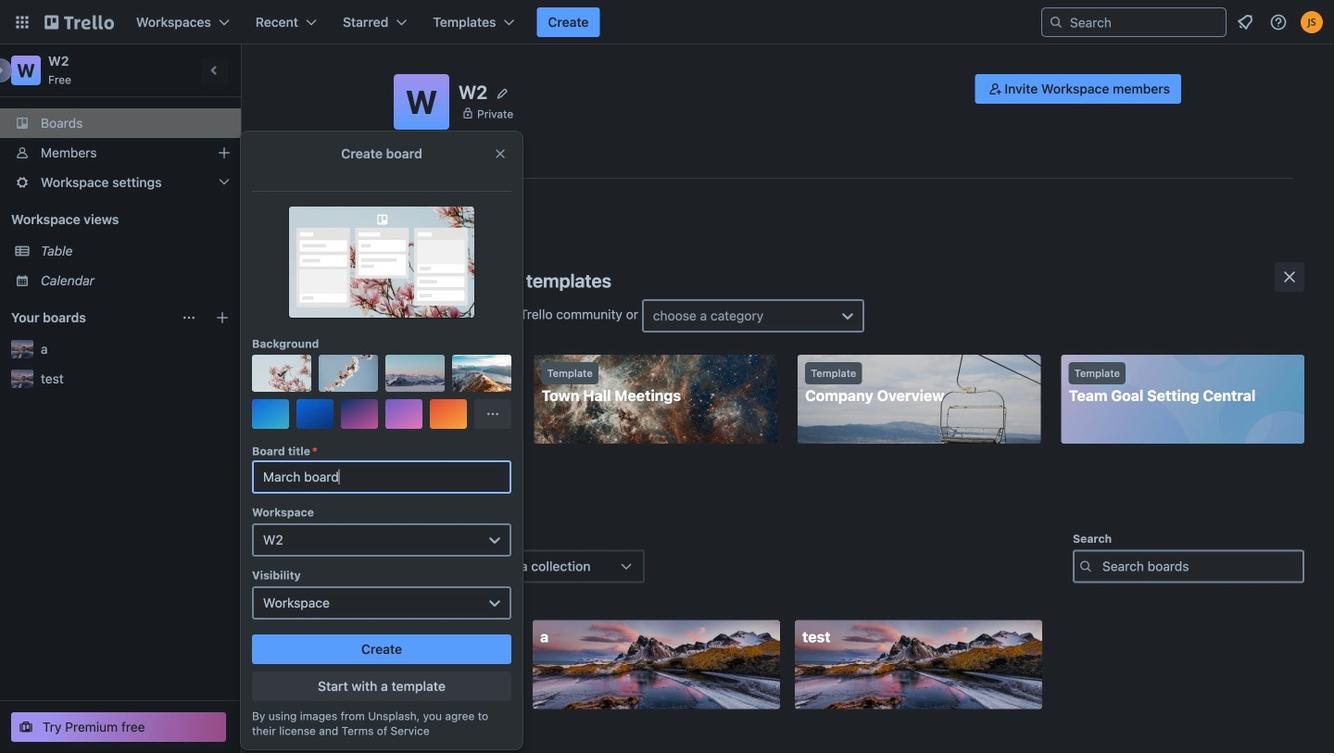 Task type: locate. For each thing, give the bounding box(es) containing it.
None text field
[[252, 461, 512, 494]]

custom image image
[[274, 366, 289, 381]]

workspace navigation collapse icon image
[[202, 57, 228, 83]]

sm image
[[987, 80, 1005, 98]]



Task type: describe. For each thing, give the bounding box(es) containing it.
0 notifications image
[[1235, 11, 1257, 33]]

Search field
[[1064, 9, 1226, 35]]

your boards with 2 items element
[[11, 307, 172, 329]]

Search boards text field
[[1073, 550, 1305, 583]]

primary element
[[0, 0, 1335, 44]]

back to home image
[[44, 7, 114, 37]]

open information menu image
[[1270, 13, 1289, 32]]

john smith (johnsmith38824343) image
[[1302, 11, 1324, 33]]

add board image
[[215, 311, 230, 325]]

search image
[[1049, 15, 1064, 30]]

close popover image
[[493, 146, 508, 161]]



Task type: vqa. For each thing, say whether or not it's contained in the screenshot.
'Close dialog' icon
no



